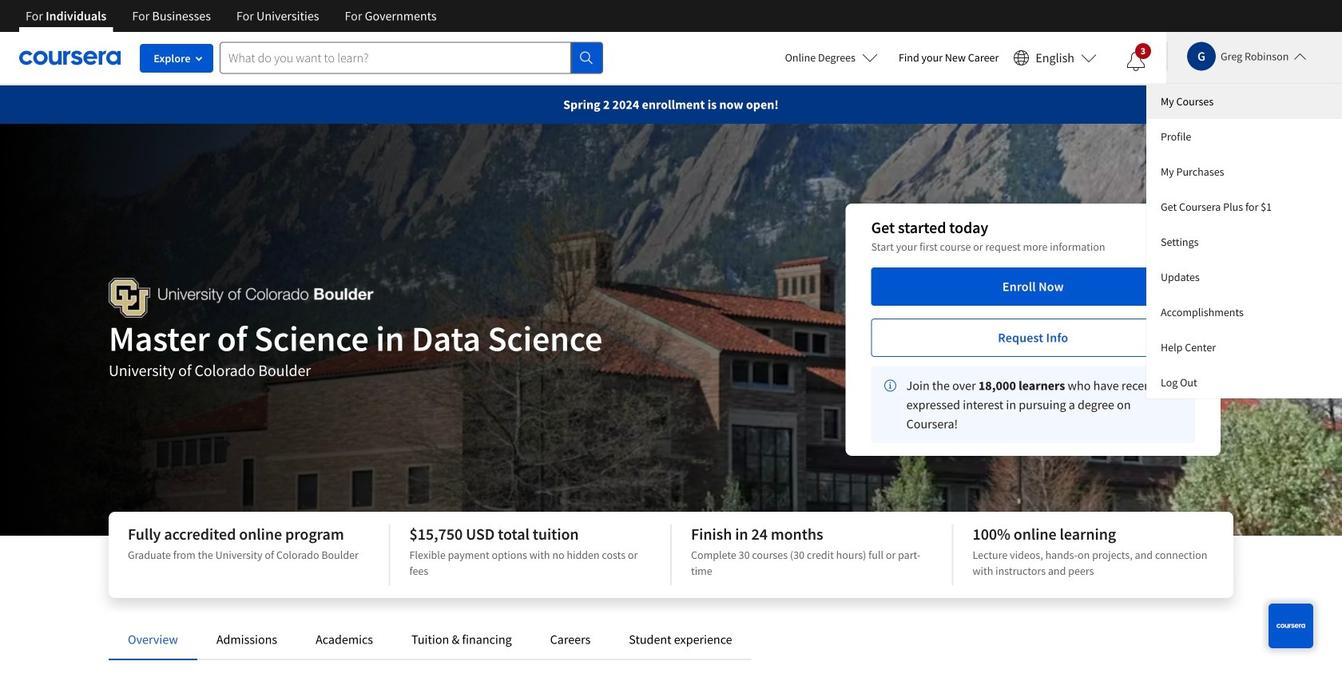 Task type: describe. For each thing, give the bounding box(es) containing it.
banner navigation
[[13, 0, 450, 32]]

university of colorado boulder logo image
[[109, 278, 374, 318]]

coursera image
[[19, 45, 121, 71]]



Task type: vqa. For each thing, say whether or not it's contained in the screenshot.
menu
yes



Task type: locate. For each thing, give the bounding box(es) containing it.
None search field
[[220, 42, 603, 74]]

menu
[[1146, 84, 1342, 399]]

What do you want to learn? text field
[[220, 42, 571, 74]]



